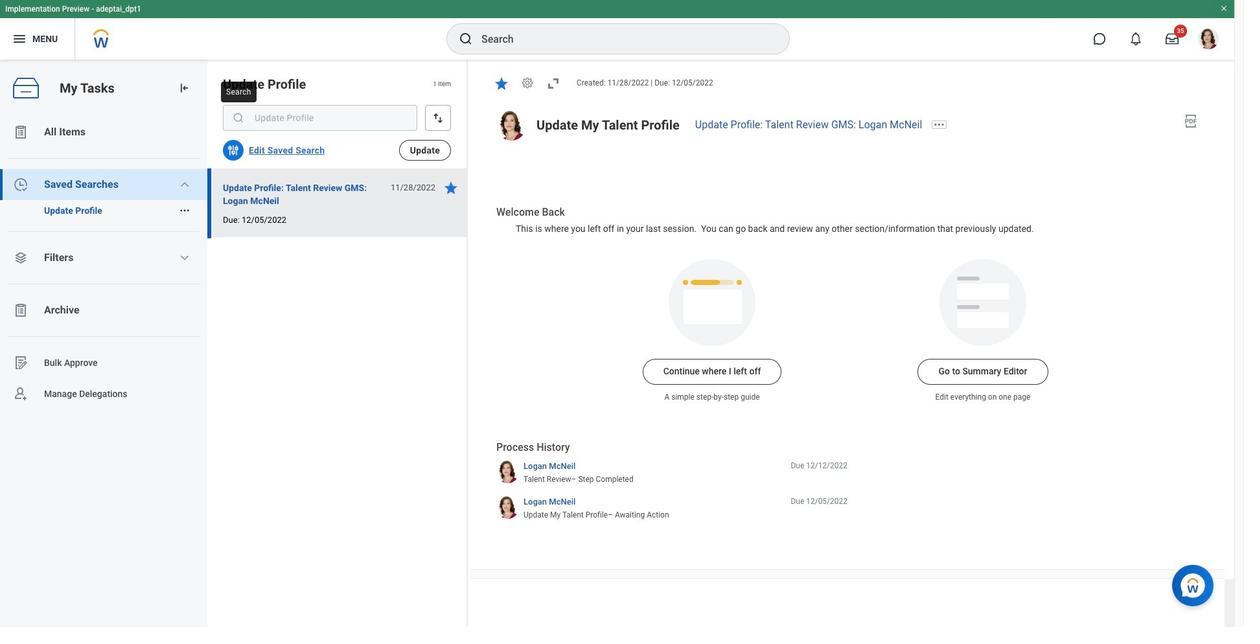 Task type: describe. For each thing, give the bounding box(es) containing it.
clipboard image
[[13, 124, 29, 140]]

item list element
[[207, 60, 468, 627]]

perspective image
[[13, 250, 29, 266]]

close environment banner image
[[1220, 5, 1228, 12]]

search image
[[232, 111, 245, 124]]

justify image
[[12, 31, 27, 47]]

configure image
[[227, 144, 240, 157]]

sort image
[[432, 111, 445, 124]]

gear image
[[521, 77, 534, 90]]

inbox large image
[[1166, 32, 1179, 45]]

star image
[[443, 180, 459, 196]]

rename image
[[13, 355, 29, 371]]

related actions image
[[179, 205, 191, 216]]



Task type: vqa. For each thing, say whether or not it's contained in the screenshot.
the right Service
no



Task type: locate. For each thing, give the bounding box(es) containing it.
star image
[[494, 76, 509, 91]]

None text field
[[223, 105, 417, 131]]

clock check image
[[13, 177, 29, 192]]

notifications large image
[[1130, 32, 1143, 45]]

Search Workday  search field
[[482, 25, 763, 53]]

employee's photo (logan mcneil) image
[[496, 111, 526, 141]]

process history region
[[496, 440, 848, 525]]

transformation import image
[[178, 82, 191, 95]]

profile logan mcneil image
[[1198, 29, 1219, 52]]

fullscreen image
[[546, 76, 561, 91]]

chevron down image
[[180, 253, 190, 263]]

tooltip
[[218, 79, 259, 105]]

banner
[[0, 0, 1235, 60]]

chevron down image
[[180, 180, 190, 190]]

search image
[[458, 31, 474, 47]]

user plus image
[[13, 386, 29, 402]]

list
[[0, 117, 207, 410]]

none text field inside item list element
[[223, 105, 417, 131]]

view printable version (pdf) image
[[1184, 113, 1199, 129]]

clipboard image
[[13, 303, 29, 318]]



